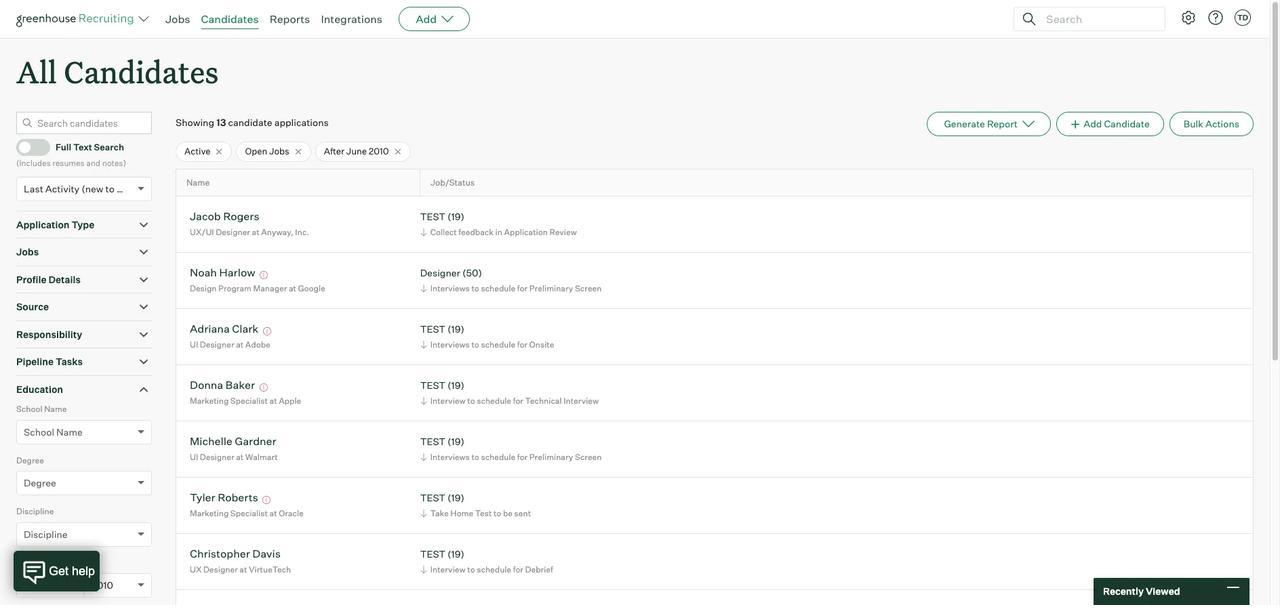 Task type: describe. For each thing, give the bounding box(es) containing it.
designer (50) interviews to schedule for preliminary screen
[[420, 267, 602, 294]]

michelle gardner ui designer at walmart
[[190, 435, 278, 462]]

marketing for tyler
[[190, 508, 229, 519]]

tyler roberts has been in take home test for more than 7 days image
[[261, 497, 273, 505]]

at left google
[[289, 283, 296, 294]]

noah
[[190, 266, 217, 280]]

donna baker
[[190, 379, 255, 392]]

test (19) interviews to schedule for preliminary screen
[[420, 436, 602, 462]]

1 vertical spatial school name
[[24, 426, 83, 438]]

recently
[[1103, 586, 1144, 598]]

designer for rogers
[[216, 227, 250, 237]]

report
[[987, 118, 1018, 130]]

at down clark in the left bottom of the page
[[236, 340, 244, 350]]

resumes
[[52, 158, 85, 168]]

roberts
[[218, 491, 258, 505]]

google
[[298, 283, 325, 294]]

source
[[16, 301, 49, 313]]

2 vertical spatial name
[[56, 426, 83, 438]]

test (19) interview to schedule for technical interview
[[420, 380, 599, 406]]

adriana clark has been in onsite for more than 21 days image
[[261, 328, 273, 336]]

test for test (19) interviews to schedule for onsite
[[420, 324, 445, 335]]

2 horizontal spatial jobs
[[269, 146, 289, 157]]

adobe
[[245, 340, 270, 350]]

davis
[[252, 547, 281, 561]]

showing
[[176, 117, 214, 128]]

donna
[[190, 379, 223, 392]]

after june 2010
[[324, 146, 389, 157]]

noah harlow link
[[190, 266, 255, 282]]

recently viewed
[[1103, 586, 1180, 598]]

jobs link
[[165, 12, 190, 26]]

discipline element
[[16, 505, 152, 556]]

(19) for test (19) interviews to schedule for preliminary screen
[[448, 436, 464, 448]]

candidate reports are now available! apply filters and select "view in app" element
[[927, 112, 1051, 136]]

marketing for donna
[[190, 396, 229, 406]]

for for noah harlow
[[517, 283, 528, 294]]

test
[[475, 508, 492, 519]]

test (19) interview to schedule for debrief
[[420, 549, 553, 575]]

schedule inside test (19) interviews to schedule for preliminary screen
[[481, 452, 515, 462]]

bulk actions link
[[1169, 112, 1254, 136]]

marketing specialist at oracle
[[190, 508, 304, 519]]

a follow-up was set for sep 22, 2023 for noah harlow image
[[258, 272, 270, 280]]

checkmark image
[[22, 142, 33, 151]]

search
[[94, 142, 124, 153]]

to for test (19) interviews to schedule for onsite
[[472, 340, 479, 350]]

(19) for test (19) take home test to be sent
[[448, 493, 464, 504]]

apple
[[279, 396, 301, 406]]

1 vertical spatial june
[[24, 580, 46, 591]]

add candidate link
[[1056, 112, 1164, 136]]

schedule inside test (19) interview to schedule for debrief
[[477, 565, 511, 575]]

jacob rogers ux/ui designer at anyway, inc.
[[190, 210, 309, 237]]

application inside test (19) collect feedback in application review
[[504, 227, 548, 237]]

(19) for test (19) interviews to schedule for onsite
[[448, 324, 464, 335]]

schedule for donna baker
[[477, 396, 511, 406]]

design
[[190, 283, 217, 294]]

add candidate
[[1084, 118, 1150, 130]]

marketing specialist at apple
[[190, 396, 301, 406]]

add button
[[399, 7, 470, 31]]

integrations
[[321, 12, 383, 26]]

noah harlow
[[190, 266, 255, 280]]

(50)
[[462, 267, 482, 279]]

0 vertical spatial school
[[16, 404, 42, 414]]

ux
[[190, 565, 202, 575]]

adriana
[[190, 322, 230, 336]]

home
[[450, 508, 473, 519]]

jacob rogers link
[[190, 210, 259, 225]]

christopher
[[190, 547, 250, 561]]

reports link
[[270, 12, 310, 26]]

to for last activity (new to old)
[[106, 183, 115, 194]]

baker
[[226, 379, 255, 392]]

test (19) take home test to be sent
[[420, 493, 531, 519]]

add for add candidate
[[1084, 118, 1102, 130]]

candidates link
[[201, 12, 259, 26]]

designer inside designer (50) interviews to schedule for preliminary screen
[[420, 267, 460, 279]]

specialist for donna baker
[[230, 396, 268, 406]]

open
[[245, 146, 267, 157]]

interviews for noah harlow
[[430, 283, 470, 294]]

designer for davis
[[203, 565, 238, 575]]

degree element
[[16, 454, 152, 505]]

onsite
[[529, 340, 554, 350]]

td button
[[1235, 9, 1251, 26]]

0 vertical spatial degree
[[16, 455, 44, 466]]

ui inside 'michelle gardner ui designer at walmart'
[[190, 452, 198, 462]]

0 horizontal spatial application
[[16, 219, 70, 230]]

activity
[[45, 183, 79, 194]]

generate report button
[[927, 112, 1051, 136]]

open jobs
[[245, 146, 289, 157]]

text
[[73, 142, 92, 153]]

start
[[57, 558, 76, 568]]

notes)
[[102, 158, 126, 168]]

(new
[[82, 183, 103, 194]]

2010 option
[[92, 580, 113, 591]]

test (19) collect feedback in application review
[[420, 211, 577, 237]]

td button
[[1232, 7, 1254, 28]]

showing 13 candidate applications
[[176, 117, 329, 128]]

preliminary for (19)
[[529, 452, 573, 462]]

1 horizontal spatial jobs
[[165, 12, 190, 26]]

june option
[[24, 580, 46, 591]]

program
[[218, 283, 252, 294]]

pipeline tasks
[[16, 356, 83, 368]]

at down donna baker has been in technical interview for more than 14 days image
[[270, 396, 277, 406]]

test for test (19) take home test to be sent
[[420, 493, 445, 504]]

collect
[[430, 227, 457, 237]]

td
[[1237, 13, 1248, 22]]

ux/ui
[[190, 227, 214, 237]]

all
[[16, 52, 57, 92]]

christopher davis link
[[190, 547, 281, 563]]

application type
[[16, 219, 94, 230]]

1 ui from the top
[[190, 340, 198, 350]]

interview for test (19) interview to schedule for debrief
[[430, 565, 466, 575]]

Search text field
[[1043, 9, 1153, 29]]

ui designer at adobe
[[190, 340, 270, 350]]

generate
[[944, 118, 985, 130]]

adriana clark link
[[190, 322, 259, 338]]

profile
[[16, 274, 46, 285]]

education for education
[[16, 384, 63, 395]]

interviews inside test (19) interviews to schedule for preliminary screen
[[430, 452, 470, 462]]



Task type: locate. For each thing, give the bounding box(es) containing it.
test inside test (19) collect feedback in application review
[[420, 211, 445, 223]]

(19) up home
[[448, 493, 464, 504]]

designer down christopher
[[203, 565, 238, 575]]

1 specialist from the top
[[230, 396, 268, 406]]

to inside test (19) interview to schedule for debrief
[[467, 565, 475, 575]]

schedule left onsite
[[481, 340, 515, 350]]

2 vertical spatial jobs
[[16, 246, 39, 258]]

preliminary down technical
[[529, 452, 573, 462]]

tasks
[[56, 356, 83, 368]]

candidates down jobs link
[[64, 52, 219, 92]]

add for add
[[416, 12, 437, 26]]

for up sent
[[517, 452, 528, 462]]

interview for test (19) interview to schedule for technical interview
[[430, 396, 466, 406]]

jobs left "candidates" link
[[165, 12, 190, 26]]

0 vertical spatial specialist
[[230, 396, 268, 406]]

to up test (19) interview to schedule for technical interview
[[472, 340, 479, 350]]

for left debrief
[[513, 565, 523, 575]]

0 vertical spatial interviews
[[430, 283, 470, 294]]

preliminary
[[529, 283, 573, 294], [529, 452, 573, 462]]

5 test from the top
[[420, 493, 445, 504]]

test for test (19) interview to schedule for debrief
[[420, 549, 445, 560]]

4 (19) from the top
[[448, 436, 464, 448]]

to for test (19) interview to schedule for debrief
[[467, 565, 475, 575]]

1 education from the top
[[16, 384, 63, 395]]

to down take home test to be sent link
[[467, 565, 475, 575]]

for for adriana clark
[[517, 340, 528, 350]]

1 horizontal spatial 2010
[[369, 146, 389, 157]]

1 (19) from the top
[[448, 211, 464, 223]]

at down tyler roberts has been in take home test for more than 7 days icon
[[270, 508, 277, 519]]

(19) inside test (19) take home test to be sent
[[448, 493, 464, 504]]

5 (19) from the top
[[448, 493, 464, 504]]

screen for (50)
[[575, 283, 602, 294]]

(19) for test (19) collect feedback in application review
[[448, 211, 464, 223]]

to up test (19) take home test to be sent
[[472, 452, 479, 462]]

designer inside the jacob rogers ux/ui designer at anyway, inc.
[[216, 227, 250, 237]]

school down pipeline
[[16, 404, 42, 414]]

preliminary inside test (19) interviews to schedule for preliminary screen
[[529, 452, 573, 462]]

designer down michelle
[[200, 452, 234, 462]]

education for education start
[[16, 558, 55, 568]]

1 vertical spatial interviews
[[430, 340, 470, 350]]

1 vertical spatial preliminary
[[529, 452, 573, 462]]

designer for gardner
[[200, 452, 234, 462]]

responsibility
[[16, 329, 82, 340]]

june down education start
[[24, 580, 46, 591]]

1 vertical spatial ui
[[190, 452, 198, 462]]

1 horizontal spatial june
[[346, 146, 367, 157]]

tyler roberts link
[[190, 491, 258, 507]]

for inside test (19) interview to schedule for debrief
[[513, 565, 523, 575]]

1 screen from the top
[[575, 283, 602, 294]]

job/status
[[431, 178, 475, 188]]

1 vertical spatial candidates
[[64, 52, 219, 92]]

be
[[503, 508, 513, 519]]

(includes
[[16, 158, 51, 168]]

(19) up collect at the left top
[[448, 211, 464, 223]]

screen inside test (19) interviews to schedule for preliminary screen
[[575, 452, 602, 462]]

michelle gardner link
[[190, 435, 276, 451]]

marketing down donna
[[190, 396, 229, 406]]

6 test from the top
[[420, 549, 445, 560]]

jobs up 'profile'
[[16, 246, 39, 258]]

christopher davis ux designer at virtuetech
[[190, 547, 291, 575]]

candidate
[[1104, 118, 1150, 130]]

harlow
[[219, 266, 255, 280]]

(19) inside the test (19) interviews to schedule for onsite
[[448, 324, 464, 335]]

feedback
[[459, 227, 494, 237]]

to for test (19) interviews to schedule for preliminary screen
[[472, 452, 479, 462]]

generate report
[[944, 118, 1018, 130]]

june
[[346, 146, 367, 157], [24, 580, 46, 591]]

schedule up test (19) take home test to be sent
[[481, 452, 515, 462]]

0 vertical spatial 2010
[[369, 146, 389, 157]]

bulk actions
[[1184, 118, 1239, 130]]

1 vertical spatial education
[[16, 558, 55, 568]]

interviews to schedule for preliminary screen link
[[418, 282, 605, 295], [418, 451, 605, 464]]

to inside test (19) take home test to be sent
[[494, 508, 501, 519]]

preliminary inside designer (50) interviews to schedule for preliminary screen
[[529, 283, 573, 294]]

schedule inside the test (19) interviews to schedule for onsite
[[481, 340, 515, 350]]

1 vertical spatial screen
[[575, 452, 602, 462]]

0 vertical spatial marketing
[[190, 396, 229, 406]]

preliminary up onsite
[[529, 283, 573, 294]]

interviews for adriana clark
[[430, 340, 470, 350]]

(19) for test (19) interview to schedule for debrief
[[448, 549, 464, 560]]

1 vertical spatial name
[[44, 404, 67, 414]]

0 horizontal spatial june
[[24, 580, 46, 591]]

2 preliminary from the top
[[529, 452, 573, 462]]

degree up discipline element
[[24, 477, 56, 489]]

collect feedback in application review link
[[418, 226, 580, 239]]

name down pipeline tasks
[[44, 404, 67, 414]]

test inside the test (19) interviews to schedule for onsite
[[420, 324, 445, 335]]

full
[[56, 142, 71, 153]]

0 vertical spatial name
[[186, 178, 210, 188]]

virtuetech
[[249, 565, 291, 575]]

2 screen from the top
[[575, 452, 602, 462]]

specialist down roberts
[[230, 508, 268, 519]]

for inside the test (19) interviews to schedule for onsite
[[517, 340, 528, 350]]

school name element
[[16, 403, 152, 454]]

2 marketing from the top
[[190, 508, 229, 519]]

2010 down discipline element
[[92, 580, 113, 591]]

to for designer (50) interviews to schedule for preliminary screen
[[472, 283, 479, 294]]

interviews inside designer (50) interviews to schedule for preliminary screen
[[430, 283, 470, 294]]

0 vertical spatial school name
[[16, 404, 67, 414]]

at
[[252, 227, 259, 237], [289, 283, 296, 294], [236, 340, 244, 350], [270, 396, 277, 406], [236, 452, 244, 462], [270, 508, 277, 519], [240, 565, 247, 575]]

name down active
[[186, 178, 210, 188]]

old)
[[117, 183, 134, 194]]

bulk
[[1184, 118, 1203, 130]]

0 horizontal spatial add
[[416, 12, 437, 26]]

ui
[[190, 340, 198, 350], [190, 452, 198, 462]]

2 interviews from the top
[[430, 340, 470, 350]]

to inside test (19) interview to schedule for technical interview
[[467, 396, 475, 406]]

debrief
[[525, 565, 553, 575]]

viewed
[[1146, 586, 1180, 598]]

interviews to schedule for preliminary screen link down (50)
[[418, 282, 605, 295]]

at inside christopher davis ux designer at virtuetech
[[240, 565, 247, 575]]

3 test from the top
[[420, 380, 445, 392]]

jacob
[[190, 210, 221, 223]]

details
[[48, 274, 81, 285]]

inc.
[[295, 227, 309, 237]]

profile details
[[16, 274, 81, 285]]

candidate
[[228, 117, 272, 128]]

at inside 'michelle gardner ui designer at walmart'
[[236, 452, 244, 462]]

actions
[[1206, 118, 1239, 130]]

designer down adriana clark "link"
[[200, 340, 234, 350]]

0 vertical spatial interviews to schedule for preliminary screen link
[[418, 282, 605, 295]]

3 (19) from the top
[[448, 380, 464, 392]]

test for test (19) interview to schedule for technical interview
[[420, 380, 445, 392]]

school name up "degree" element
[[24, 426, 83, 438]]

0 vertical spatial candidates
[[201, 12, 259, 26]]

(19) inside test (19) interview to schedule for technical interview
[[448, 380, 464, 392]]

at down rogers
[[252, 227, 259, 237]]

2 vertical spatial interviews
[[430, 452, 470, 462]]

1 interviews to schedule for preliminary screen link from the top
[[418, 282, 605, 295]]

1 preliminary from the top
[[529, 283, 573, 294]]

school name down pipeline
[[16, 404, 67, 414]]

schedule inside designer (50) interviews to schedule for preliminary screen
[[481, 283, 515, 294]]

to left old)
[[106, 183, 115, 194]]

donna baker has been in technical interview for more than 14 days image
[[257, 384, 270, 392]]

1 vertical spatial interviews to schedule for preliminary screen link
[[418, 451, 605, 464]]

1 vertical spatial school
[[24, 426, 54, 438]]

1 marketing from the top
[[190, 396, 229, 406]]

interviews to schedule for preliminary screen link down interview to schedule for technical interview link
[[418, 451, 605, 464]]

0 vertical spatial discipline
[[16, 507, 54, 517]]

pipeline
[[16, 356, 54, 368]]

to inside the test (19) interviews to schedule for onsite
[[472, 340, 479, 350]]

test inside test (19) interview to schedule for technical interview
[[420, 380, 445, 392]]

jobs
[[165, 12, 190, 26], [269, 146, 289, 157], [16, 246, 39, 258]]

for left onsite
[[517, 340, 528, 350]]

test inside test (19) take home test to be sent
[[420, 493, 445, 504]]

2 (19) from the top
[[448, 324, 464, 335]]

interviews to schedule for preliminary screen link for (19)
[[418, 451, 605, 464]]

marketing
[[190, 396, 229, 406], [190, 508, 229, 519]]

screen for (19)
[[575, 452, 602, 462]]

designer inside christopher davis ux designer at virtuetech
[[203, 565, 238, 575]]

test
[[420, 211, 445, 223], [420, 324, 445, 335], [420, 380, 445, 392], [420, 436, 445, 448], [420, 493, 445, 504], [420, 549, 445, 560]]

anyway,
[[261, 227, 293, 237]]

test inside test (19) interview to schedule for debrief
[[420, 549, 445, 560]]

2 interviews to schedule for preliminary screen link from the top
[[418, 451, 605, 464]]

(19) inside test (19) collect feedback in application review
[[448, 211, 464, 223]]

specialist for tyler roberts
[[230, 508, 268, 519]]

1 vertical spatial marketing
[[190, 508, 229, 519]]

0 horizontal spatial 2010
[[92, 580, 113, 591]]

schedule for noah harlow
[[481, 283, 515, 294]]

candidates
[[201, 12, 259, 26], [64, 52, 219, 92]]

marketing down tyler
[[190, 508, 229, 519]]

education start
[[16, 558, 76, 568]]

1 vertical spatial specialist
[[230, 508, 268, 519]]

june right after
[[346, 146, 367, 157]]

take
[[430, 508, 449, 519]]

1 vertical spatial discipline
[[24, 529, 68, 540]]

education down pipeline
[[16, 384, 63, 395]]

for for donna baker
[[513, 396, 523, 406]]

school up "degree" element
[[24, 426, 54, 438]]

0 vertical spatial education
[[16, 384, 63, 395]]

1 vertical spatial degree
[[24, 477, 56, 489]]

configure image
[[1180, 9, 1197, 26]]

for up the test (19) interviews to schedule for onsite
[[517, 283, 528, 294]]

last activity (new to old) option
[[24, 183, 134, 194]]

4 test from the top
[[420, 436, 445, 448]]

integrations link
[[321, 12, 383, 26]]

0 vertical spatial screen
[[575, 283, 602, 294]]

to down interviews to schedule for onsite link
[[467, 396, 475, 406]]

1 horizontal spatial application
[[504, 227, 548, 237]]

screen inside designer (50) interviews to schedule for preliminary screen
[[575, 283, 602, 294]]

donna baker link
[[190, 379, 255, 394]]

2 test from the top
[[420, 324, 445, 335]]

preliminary for (50)
[[529, 283, 573, 294]]

name up "degree" element
[[56, 426, 83, 438]]

2010
[[369, 146, 389, 157], [92, 580, 113, 591]]

last activity (new to old)
[[24, 183, 134, 194]]

to inside test (19) interviews to schedule for preliminary screen
[[472, 452, 479, 462]]

michelle
[[190, 435, 232, 448]]

0 vertical spatial june
[[346, 146, 367, 157]]

tyler
[[190, 491, 215, 505]]

ui down adriana
[[190, 340, 198, 350]]

design program manager at google
[[190, 283, 325, 294]]

test inside test (19) interviews to schedule for preliminary screen
[[420, 436, 445, 448]]

schedule for adriana clark
[[481, 340, 515, 350]]

at down michelle gardner "link"
[[236, 452, 244, 462]]

last
[[24, 183, 43, 194]]

1 vertical spatial jobs
[[269, 146, 289, 157]]

take home test to be sent link
[[418, 507, 534, 520]]

test for test (19) interviews to schedule for preliminary screen
[[420, 436, 445, 448]]

jobs right the open
[[269, 146, 289, 157]]

for inside designer (50) interviews to schedule for preliminary screen
[[517, 283, 528, 294]]

ui down michelle
[[190, 452, 198, 462]]

application right in
[[504, 227, 548, 237]]

interview to schedule for debrief link
[[418, 563, 557, 576]]

interviews inside the test (19) interviews to schedule for onsite
[[430, 340, 470, 350]]

1 horizontal spatial add
[[1084, 118, 1102, 130]]

1 vertical spatial 2010
[[92, 580, 113, 591]]

2010 right after
[[369, 146, 389, 157]]

at inside the jacob rogers ux/ui designer at anyway, inc.
[[252, 227, 259, 237]]

0 vertical spatial add
[[416, 12, 437, 26]]

specialist down baker
[[230, 396, 268, 406]]

for inside test (19) interview to schedule for technical interview
[[513, 396, 523, 406]]

to down (50)
[[472, 283, 479, 294]]

to inside designer (50) interviews to schedule for preliminary screen
[[472, 283, 479, 294]]

schedule left debrief
[[477, 565, 511, 575]]

(19) inside test (19) interview to schedule for debrief
[[448, 549, 464, 560]]

sent
[[514, 508, 531, 519]]

walmart
[[245, 452, 278, 462]]

type
[[71, 219, 94, 230]]

reports
[[270, 12, 310, 26]]

at down christopher davis 'link'
[[240, 565, 247, 575]]

1 vertical spatial add
[[1084, 118, 1102, 130]]

full text search (includes resumes and notes)
[[16, 142, 126, 168]]

schedule inside test (19) interview to schedule for technical interview
[[477, 396, 511, 406]]

education up june option
[[16, 558, 55, 568]]

2 specialist from the top
[[230, 508, 268, 519]]

(19) up test (19) take home test to be sent
[[448, 436, 464, 448]]

candidates right jobs link
[[201, 12, 259, 26]]

test for test (19) collect feedback in application review
[[420, 211, 445, 223]]

2 ui from the top
[[190, 452, 198, 462]]

0 vertical spatial jobs
[[165, 12, 190, 26]]

(19) down interviews to schedule for onsite link
[[448, 380, 464, 392]]

2 education from the top
[[16, 558, 55, 568]]

(19) for test (19) interview to schedule for technical interview
[[448, 380, 464, 392]]

oracle
[[279, 508, 304, 519]]

(19) up interview to schedule for debrief link
[[448, 549, 464, 560]]

3 interviews from the top
[[430, 452, 470, 462]]

discipline
[[16, 507, 54, 517], [24, 529, 68, 540]]

1 test from the top
[[420, 211, 445, 223]]

interviews to schedule for preliminary screen link for (50)
[[418, 282, 605, 295]]

test (19) interviews to schedule for onsite
[[420, 324, 554, 350]]

for inside test (19) interviews to schedule for preliminary screen
[[517, 452, 528, 462]]

add inside popup button
[[416, 12, 437, 26]]

(19) inside test (19) interviews to schedule for preliminary screen
[[448, 436, 464, 448]]

schedule left technical
[[477, 396, 511, 406]]

designer left (50)
[[420, 267, 460, 279]]

technical
[[525, 396, 562, 406]]

Search candidates field
[[16, 112, 152, 134]]

all candidates
[[16, 52, 219, 92]]

(19) up interviews to schedule for onsite link
[[448, 324, 464, 335]]

0 vertical spatial preliminary
[[529, 283, 573, 294]]

name
[[186, 178, 210, 188], [44, 404, 67, 414], [56, 426, 83, 438]]

designer inside 'michelle gardner ui designer at walmart'
[[200, 452, 234, 462]]

manager
[[253, 283, 287, 294]]

schedule down (50)
[[481, 283, 515, 294]]

0 horizontal spatial jobs
[[16, 246, 39, 258]]

designer down jacob rogers "link" on the left of the page
[[216, 227, 250, 237]]

6 (19) from the top
[[448, 549, 464, 560]]

interview inside test (19) interview to schedule for debrief
[[430, 565, 466, 575]]

designer
[[216, 227, 250, 237], [420, 267, 460, 279], [200, 340, 234, 350], [200, 452, 234, 462], [203, 565, 238, 575]]

greenhouse recruiting image
[[16, 11, 138, 27]]

to for test (19) interview to schedule for technical interview
[[467, 396, 475, 406]]

to left be
[[494, 508, 501, 519]]

for left technical
[[513, 396, 523, 406]]

degree down school name element
[[16, 455, 44, 466]]

1 interviews from the top
[[430, 283, 470, 294]]

0 vertical spatial ui
[[190, 340, 198, 350]]

application down last
[[16, 219, 70, 230]]



Task type: vqa. For each thing, say whether or not it's contained in the screenshot.


